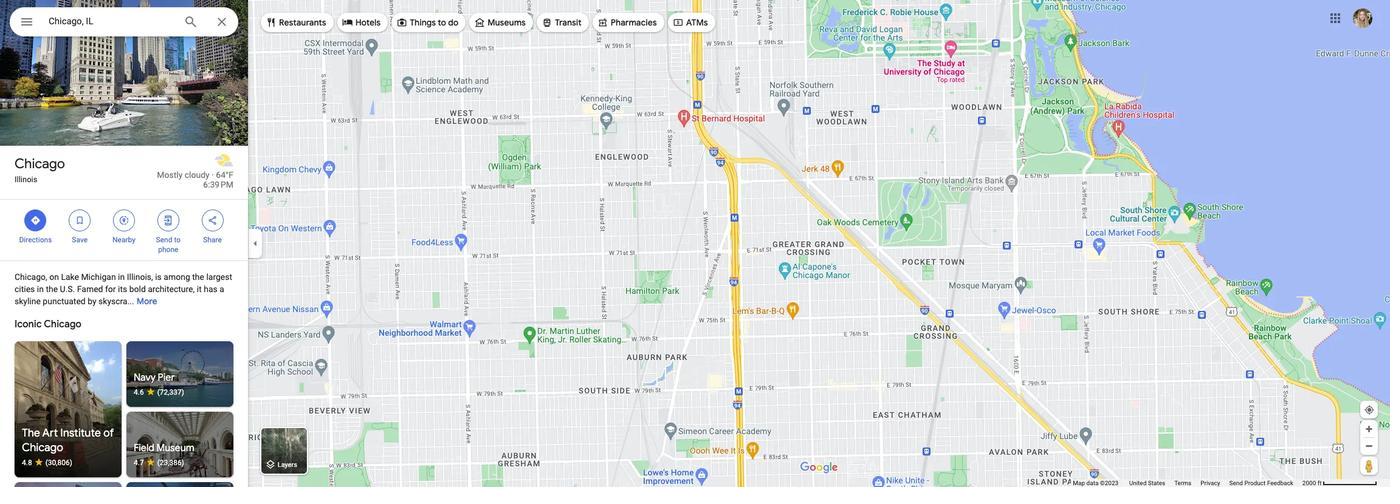 Task type: describe. For each thing, give the bounding box(es) containing it.

[[397, 16, 407, 29]]

has
[[204, 285, 218, 294]]


[[266, 16, 277, 29]]

to inside the send to phone
[[174, 236, 181, 244]]

field museum
[[134, 443, 194, 455]]

4.7 stars 23,386 reviews image
[[134, 458, 226, 468]]

1 vertical spatial in
[[37, 285, 44, 294]]

bold
[[129, 285, 146, 294]]

things
[[410, 17, 436, 28]]

show street view coverage image
[[1361, 457, 1378, 475]]

4.8
[[22, 459, 32, 468]]

its
[[118, 285, 127, 294]]

 search field
[[10, 7, 238, 39]]

64°f
[[216, 170, 233, 180]]

show your location image
[[1364, 405, 1375, 416]]

more
[[137, 296, 157, 307]]

 button
[[10, 7, 44, 39]]

art
[[42, 427, 58, 441]]

illinois
[[15, 175, 37, 184]]

data
[[1087, 480, 1099, 487]]

museums
[[488, 17, 526, 28]]

mostly
[[157, 170, 183, 180]]

4.7
[[134, 459, 144, 468]]

hotels
[[356, 17, 381, 28]]

layers
[[278, 462, 297, 470]]

none field inside chicago, il field
[[49, 14, 174, 29]]

cloudy
[[185, 170, 210, 180]]

mostly cloudy · 64°f 6:39 pm
[[157, 170, 233, 190]]

2000
[[1303, 480, 1317, 487]]


[[119, 214, 130, 227]]

google maps element
[[0, 0, 1391, 488]]


[[74, 214, 85, 227]]

navy
[[134, 372, 156, 384]]

transit
[[555, 17, 582, 28]]

pharmacies
[[611, 17, 657, 28]]

0 horizontal spatial the
[[46, 285, 58, 294]]

(23,386)
[[157, 459, 184, 468]]

 things to do
[[397, 16, 459, 29]]

2000 ft
[[1303, 480, 1322, 487]]

iconic chicago
[[15, 319, 81, 331]]

a
[[220, 285, 224, 294]]

terms button
[[1175, 480, 1192, 488]]

institute
[[60, 427, 101, 441]]

directions
[[19, 236, 52, 244]]

architecture,
[[148, 285, 195, 294]]

punctuated
[[43, 297, 86, 306]]

actions for chicago region
[[0, 200, 248, 261]]

0 vertical spatial the
[[192, 272, 204, 282]]

(30,806)
[[45, 459, 72, 468]]

ft
[[1318, 480, 1322, 487]]

·
[[212, 170, 214, 180]]

 hotels
[[342, 16, 381, 29]]


[[163, 214, 174, 227]]

zoom out image
[[1365, 442, 1374, 451]]

google account: michelle dermenjian  
(michelle.dermenjian@adept.ai) image
[[1353, 8, 1373, 28]]


[[207, 214, 218, 227]]

send product feedback
[[1230, 480, 1294, 487]]

collapse side panel image
[[249, 237, 262, 251]]

©2023
[[1100, 480, 1119, 487]]

more button
[[137, 286, 157, 317]]

share
[[203, 236, 222, 244]]

skyline
[[15, 297, 41, 306]]

 museums
[[474, 16, 526, 29]]

send product feedback button
[[1230, 480, 1294, 488]]


[[542, 16, 553, 29]]

navy pier
[[134, 372, 175, 384]]



Task type: locate. For each thing, give the bounding box(es) containing it.
museum
[[157, 443, 194, 455]]

2000 ft button
[[1303, 480, 1378, 487]]

(72,337)
[[157, 389, 184, 397]]

by
[[88, 297, 96, 306]]

u.s.
[[60, 285, 75, 294]]

cities
[[15, 285, 35, 294]]

the
[[22, 427, 40, 441]]

 pharmacies
[[598, 16, 657, 29]]

6:39 pm
[[203, 180, 233, 190]]

0 horizontal spatial in
[[37, 285, 44, 294]]

0 horizontal spatial send
[[156, 236, 172, 244]]


[[598, 16, 608, 29]]

to up phone
[[174, 236, 181, 244]]


[[342, 16, 353, 29]]

restaurants
[[279, 17, 326, 28]]

send up phone
[[156, 236, 172, 244]]

0 vertical spatial send
[[156, 236, 172, 244]]

chicago weather image
[[214, 151, 233, 170]]

1 horizontal spatial to
[[438, 17, 446, 28]]

to inside  things to do
[[438, 17, 446, 28]]

pier
[[158, 372, 175, 384]]

among
[[164, 272, 190, 282]]

chicago, on lake michigan in illinois, is among the largest cities in the u.s. famed for its bold architecture, it has a skyline punctuated by skyscra...
[[15, 272, 232, 306]]

chicago,
[[15, 272, 47, 282]]

united states
[[1130, 480, 1166, 487]]

millennium park · 4.8 stars · 77,723 reviews · green space with art, theater & ice rink image
[[15, 483, 122, 488]]

on
[[49, 272, 59, 282]]

phone
[[158, 246, 178, 254]]

send left product
[[1230, 480, 1243, 487]]

1 vertical spatial to
[[174, 236, 181, 244]]

save
[[72, 236, 88, 244]]

2 vertical spatial chicago
[[22, 441, 63, 455]]

0 vertical spatial chicago
[[15, 156, 65, 173]]

1 vertical spatial chicago
[[44, 319, 81, 331]]

product
[[1245, 480, 1266, 487]]


[[19, 13, 34, 30]]

privacy button
[[1201, 480, 1221, 488]]

4.6 stars 72,337 reviews image
[[134, 388, 226, 398]]

it
[[197, 285, 202, 294]]

chicago inside the art institute of chicago
[[22, 441, 63, 455]]

do
[[448, 17, 459, 28]]

terms
[[1175, 480, 1192, 487]]


[[474, 16, 485, 29]]

None field
[[49, 14, 174, 29]]

 restaurants
[[266, 16, 326, 29]]

zoom in image
[[1365, 425, 1374, 434]]

united states button
[[1130, 480, 1166, 488]]

0 vertical spatial in
[[118, 272, 125, 282]]

map data ©2023
[[1073, 480, 1120, 487]]

footer
[[1073, 480, 1303, 488]]

chicago down art
[[22, 441, 63, 455]]

states
[[1148, 480, 1166, 487]]

map
[[1073, 480, 1085, 487]]

skyscra...
[[99, 297, 134, 306]]

to left do
[[438, 17, 446, 28]]

in
[[118, 272, 125, 282], [37, 285, 44, 294]]

 atms
[[673, 16, 708, 29]]

atms
[[686, 17, 708, 28]]

chicago up illinois at the top of the page
[[15, 156, 65, 173]]

feedback
[[1268, 480, 1294, 487]]

the down on
[[46, 285, 58, 294]]

1 horizontal spatial the
[[192, 272, 204, 282]]

michigan
[[81, 272, 116, 282]]

to
[[438, 17, 446, 28], [174, 236, 181, 244]]

in down chicago,
[[37, 285, 44, 294]]

chicago down punctuated
[[44, 319, 81, 331]]

shedd aquarium · 4.6 stars · 28,971 reviews · aquatic creatures from around the world image
[[126, 483, 233, 488]]

chicago
[[15, 156, 65, 173], [44, 319, 81, 331], [22, 441, 63, 455]]

4.6
[[134, 389, 144, 397]]

the art institute of chicago
[[22, 427, 114, 455]]

Chicago, IL field
[[10, 7, 238, 36]]

field
[[134, 443, 154, 455]]

united
[[1130, 480, 1147, 487]]

1 vertical spatial the
[[46, 285, 58, 294]]

send inside the send to phone
[[156, 236, 172, 244]]

nearby
[[113, 236, 136, 244]]

 transit
[[542, 16, 582, 29]]

lake
[[61, 272, 79, 282]]

is
[[155, 272, 162, 282]]

in up its
[[118, 272, 125, 282]]


[[30, 214, 41, 227]]

the
[[192, 272, 204, 282], [46, 285, 58, 294]]

illinois,
[[127, 272, 153, 282]]

chicago illinois
[[15, 156, 65, 184]]

4.8 stars 30,806 reviews image
[[22, 458, 114, 468]]

send for send product feedback
[[1230, 480, 1243, 487]]

of
[[103, 427, 114, 441]]

footer inside google maps element
[[1073, 480, 1303, 488]]

iconic
[[15, 319, 42, 331]]

0 vertical spatial to
[[438, 17, 446, 28]]

privacy
[[1201, 480, 1221, 487]]

1 horizontal spatial send
[[1230, 480, 1243, 487]]


[[673, 16, 684, 29]]

for
[[105, 285, 116, 294]]

send for send to phone
[[156, 236, 172, 244]]

0 horizontal spatial to
[[174, 236, 181, 244]]

1 horizontal spatial in
[[118, 272, 125, 282]]

famed
[[77, 285, 103, 294]]

footer containing map data ©2023
[[1073, 480, 1303, 488]]

chicago main content
[[0, 0, 248, 488]]

send inside button
[[1230, 480, 1243, 487]]

1 vertical spatial send
[[1230, 480, 1243, 487]]

the up it at the left bottom
[[192, 272, 204, 282]]



Task type: vqa. For each thing, say whether or not it's contained in the screenshot.
"CLOUDY"
yes



